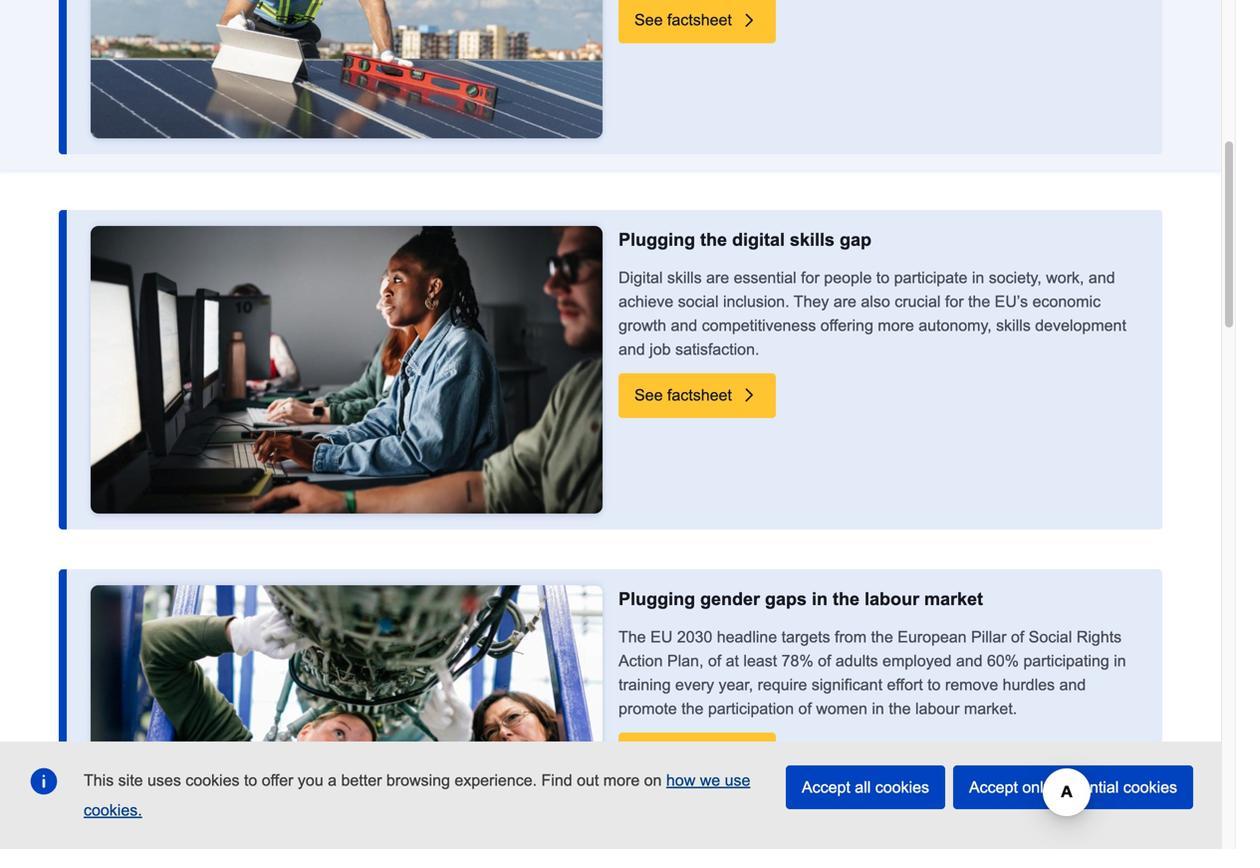 Task type: locate. For each thing, give the bounding box(es) containing it.
s image
[[740, 10, 760, 30], [740, 386, 760, 406]]

every
[[675, 676, 714, 694]]

this
[[84, 772, 114, 790]]

plugging
[[619, 230, 695, 250], [619, 589, 695, 610]]

for up autonomy,
[[945, 293, 964, 311]]

people
[[824, 269, 872, 287]]

1 vertical spatial plugging
[[619, 589, 695, 610]]

see factsheet link for the
[[619, 374, 776, 419]]

the
[[700, 230, 727, 250], [968, 293, 991, 311], [833, 589, 860, 610], [871, 628, 893, 646], [682, 700, 704, 718], [889, 700, 911, 718]]

accept only essential cookies
[[969, 779, 1178, 797]]

gap
[[840, 230, 872, 250]]

the
[[619, 628, 646, 646]]

0 vertical spatial plugging
[[619, 230, 695, 250]]

in left society,
[[972, 269, 985, 287]]

1 horizontal spatial cookies
[[876, 779, 930, 797]]

digital skills are essential for people to participate in society, work, and achieve social inclusion. they are also crucial for the eu's economic growth and competitiveness offering more autonomy, skills development and job satisfaction.
[[619, 269, 1127, 359]]

1 vertical spatial s image
[[740, 386, 760, 406]]

essential right only
[[1056, 779, 1119, 797]]

the down "effort"
[[889, 700, 911, 718]]

plugging for plugging gender gaps in the labour market
[[619, 589, 695, 610]]

2 vertical spatial factsheet
[[667, 746, 732, 764]]

headline
[[717, 628, 777, 646]]

more
[[878, 317, 914, 335], [604, 772, 640, 790]]

more inside digital skills are essential for people to participate in society, work, and achieve social inclusion. they are also crucial for the eu's economic growth and competitiveness offering more autonomy, skills development and job satisfaction.
[[878, 317, 914, 335]]

3 see factsheet link from the top
[[619, 733, 776, 778]]

skills left "gap"
[[790, 230, 835, 250]]

see factsheet
[[635, 11, 732, 29], [635, 386, 732, 404], [635, 746, 732, 764]]

0 horizontal spatial to
[[244, 772, 257, 790]]

gaps
[[765, 589, 807, 610]]

1 vertical spatial labour
[[916, 700, 960, 718]]

digital
[[732, 230, 785, 250]]

1 accept from the left
[[802, 779, 851, 797]]

essential up 'inclusion.'
[[734, 269, 797, 287]]

2 horizontal spatial to
[[928, 676, 941, 694]]

0 vertical spatial essential
[[734, 269, 797, 287]]

of down require
[[799, 700, 812, 718]]

site
[[118, 772, 143, 790]]

3 see factsheet from the top
[[635, 746, 732, 764]]

1 plugging from the top
[[619, 230, 695, 250]]

accept
[[802, 779, 851, 797], [969, 779, 1018, 797]]

are up social
[[706, 269, 729, 287]]

the down every
[[682, 700, 704, 718]]

skills down eu's
[[996, 317, 1031, 335]]

more down also on the top of page
[[878, 317, 914, 335]]

1 horizontal spatial are
[[834, 293, 857, 311]]

1 vertical spatial skills
[[667, 269, 702, 287]]

eu's
[[995, 293, 1028, 311]]

cookies.
[[84, 802, 142, 820]]

see for plugging the digital skills gap
[[635, 386, 663, 404]]

essential
[[734, 269, 797, 287], [1056, 779, 1119, 797]]

2 horizontal spatial cookies
[[1124, 779, 1178, 797]]

are
[[706, 269, 729, 287], [834, 293, 857, 311]]

achieve
[[619, 293, 674, 311]]

see factsheet link
[[619, 0, 776, 43], [619, 374, 776, 419], [619, 733, 776, 778]]

digital skills cover image
[[91, 226, 603, 514]]

2 vertical spatial see factsheet
[[635, 746, 732, 764]]

1 vertical spatial see
[[635, 386, 663, 404]]

1 see factsheet from the top
[[635, 11, 732, 29]]

labour down "effort"
[[916, 700, 960, 718]]

of left at
[[708, 652, 721, 670]]

1 horizontal spatial for
[[945, 293, 964, 311]]

1 vertical spatial more
[[604, 772, 640, 790]]

for up they
[[801, 269, 820, 287]]

to up also on the top of page
[[877, 269, 890, 287]]

1 vertical spatial essential
[[1056, 779, 1119, 797]]

to inside the eu 2030 headline targets from the european pillar of social rights action plan, of at least 78% of adults employed and 60% participating in training every year, require significant effort to remove hurdles and promote the participation of women in the labour market.
[[928, 676, 941, 694]]

in
[[972, 269, 985, 287], [812, 589, 828, 610], [1114, 652, 1126, 670], [872, 700, 885, 718]]

significant
[[812, 676, 883, 694]]

1 horizontal spatial accept
[[969, 779, 1018, 797]]

see factsheet link for gender
[[619, 733, 776, 778]]

for
[[801, 269, 820, 287], [945, 293, 964, 311]]

experience.
[[455, 772, 537, 790]]

accept left only
[[969, 779, 1018, 797]]

two women inspecting machinery image
[[91, 586, 603, 850]]

labour up european
[[865, 589, 920, 610]]

plugging up eu
[[619, 589, 695, 610]]

see
[[635, 11, 663, 29], [635, 386, 663, 404], [635, 746, 663, 764]]

0 vertical spatial see factsheet link
[[619, 0, 776, 43]]

2 see from the top
[[635, 386, 663, 404]]

to
[[877, 269, 890, 287], [928, 676, 941, 694], [244, 772, 257, 790]]

cookies
[[186, 772, 240, 790], [876, 779, 930, 797], [1124, 779, 1178, 797]]

0 horizontal spatial skills
[[667, 269, 702, 287]]

how we use cookies.
[[84, 772, 751, 820]]

1 s image from the top
[[740, 10, 760, 30]]

better
[[341, 772, 382, 790]]

s image for the see factsheet link
[[740, 386, 760, 406]]

in right the gaps
[[812, 589, 828, 610]]

and
[[1089, 269, 1115, 287], [671, 317, 698, 335], [619, 341, 645, 359], [956, 652, 983, 670], [1060, 676, 1086, 694]]

to right "effort"
[[928, 676, 941, 694]]

2 accept from the left
[[969, 779, 1018, 797]]

eu
[[651, 628, 673, 646]]

0 horizontal spatial are
[[706, 269, 729, 287]]

2030
[[677, 628, 713, 646]]

accept left the all
[[802, 779, 851, 797]]

uses
[[147, 772, 181, 790]]

2 s image from the top
[[740, 386, 760, 406]]

1 see factsheet link from the top
[[619, 0, 776, 43]]

of up 60%
[[1011, 628, 1025, 646]]

3 factsheet from the top
[[667, 746, 732, 764]]

2 factsheet from the top
[[667, 386, 732, 404]]

out
[[577, 772, 599, 790]]

0 vertical spatial see factsheet
[[635, 11, 732, 29]]

of
[[1011, 628, 1025, 646], [708, 652, 721, 670], [818, 652, 831, 670], [799, 700, 812, 718]]

factsheet
[[667, 11, 732, 29], [667, 386, 732, 404], [667, 746, 732, 764]]

development
[[1035, 317, 1127, 335]]

plan,
[[667, 652, 704, 670]]

skills up social
[[667, 269, 702, 287]]

0 horizontal spatial accept
[[802, 779, 851, 797]]

skills
[[790, 230, 835, 250], [667, 269, 702, 287], [996, 317, 1031, 335]]

1 vertical spatial see factsheet link
[[619, 374, 776, 419]]

women
[[816, 700, 868, 718]]

1 horizontal spatial to
[[877, 269, 890, 287]]

0 vertical spatial factsheet
[[667, 11, 732, 29]]

2 vertical spatial see factsheet link
[[619, 733, 776, 778]]

action
[[619, 652, 663, 670]]

remove
[[945, 676, 999, 694]]

satisfaction.
[[675, 341, 760, 359]]

0 vertical spatial see
[[635, 11, 663, 29]]

0 vertical spatial for
[[801, 269, 820, 287]]

0 vertical spatial to
[[877, 269, 890, 287]]

1 vertical spatial factsheet
[[667, 386, 732, 404]]

2 vertical spatial see
[[635, 746, 663, 764]]

3 see from the top
[[635, 746, 663, 764]]

2 see factsheet link from the top
[[619, 374, 776, 419]]

in inside digital skills are essential for people to participate in society, work, and achieve social inclusion. they are also crucial for the eu's economic growth and competitiveness offering more autonomy, skills development and job satisfaction.
[[972, 269, 985, 287]]

year,
[[719, 676, 753, 694]]

2 see factsheet from the top
[[635, 386, 732, 404]]

the left eu's
[[968, 293, 991, 311]]

hurdles
[[1003, 676, 1055, 694]]

0 horizontal spatial essential
[[734, 269, 797, 287]]

cookies for accept
[[1124, 779, 1178, 797]]

are up "offering"
[[834, 293, 857, 311]]

0 vertical spatial labour
[[865, 589, 920, 610]]

1 horizontal spatial more
[[878, 317, 914, 335]]

factsheet for gender
[[667, 746, 732, 764]]

2 plugging from the top
[[619, 589, 695, 610]]

1 vertical spatial for
[[945, 293, 964, 311]]

participation
[[708, 700, 794, 718]]

from
[[835, 628, 867, 646]]

social
[[1029, 628, 1072, 646]]

plugging up digital
[[619, 230, 695, 250]]

1 vertical spatial see factsheet
[[635, 386, 732, 404]]

1 vertical spatial to
[[928, 676, 941, 694]]

this site uses cookies to offer you a better browsing experience. find out more on
[[84, 772, 666, 790]]

0 vertical spatial s image
[[740, 10, 760, 30]]

more left on on the right of page
[[604, 772, 640, 790]]

0 vertical spatial skills
[[790, 230, 835, 250]]

accept only essential cookies link
[[953, 766, 1194, 810]]

and down social
[[671, 317, 698, 335]]

0 horizontal spatial cookies
[[186, 772, 240, 790]]

1 horizontal spatial essential
[[1056, 779, 1119, 797]]

and right work,
[[1089, 269, 1115, 287]]

the inside digital skills are essential for people to participate in society, work, and achieve social inclusion. they are also crucial for the eu's economic growth and competitiveness offering more autonomy, skills development and job satisfaction.
[[968, 293, 991, 311]]

labour
[[865, 589, 920, 610], [916, 700, 960, 718]]

0 vertical spatial more
[[878, 317, 914, 335]]

crucial
[[895, 293, 941, 311]]

2 vertical spatial skills
[[996, 317, 1031, 335]]

to left the offer at bottom
[[244, 772, 257, 790]]



Task type: vqa. For each thing, say whether or not it's contained in the screenshot.
Emprego
no



Task type: describe. For each thing, give the bounding box(es) containing it.
plugging the digital skills gap
[[619, 230, 872, 250]]

see factsheet for gender
[[635, 746, 732, 764]]

inclusion.
[[723, 293, 790, 311]]

all
[[855, 779, 871, 797]]

accept for accept all cookies
[[802, 779, 851, 797]]

effort
[[887, 676, 923, 694]]

1 see from the top
[[635, 11, 663, 29]]

browsing
[[386, 772, 450, 790]]

essential inside digital skills are essential for people to participate in society, work, and achieve social inclusion. they are also crucial for the eu's economic growth and competitiveness offering more autonomy, skills development and job satisfaction.
[[734, 269, 797, 287]]

social
[[678, 293, 719, 311]]

market.
[[964, 700, 1017, 718]]

work,
[[1046, 269, 1084, 287]]

at
[[726, 652, 739, 670]]

1 vertical spatial are
[[834, 293, 857, 311]]

1 horizontal spatial skills
[[790, 230, 835, 250]]

offer
[[262, 772, 293, 790]]

see factsheet for the
[[635, 386, 732, 404]]

of right 78%
[[818, 652, 831, 670]]

the right from
[[871, 628, 893, 646]]

participating
[[1024, 652, 1110, 670]]

accept all cookies link
[[786, 766, 945, 810]]

on
[[644, 772, 662, 790]]

2 vertical spatial to
[[244, 772, 257, 790]]

offering
[[821, 317, 874, 335]]

find
[[541, 772, 573, 790]]

and down the participating
[[1060, 676, 1086, 694]]

market
[[925, 589, 983, 610]]

training
[[619, 676, 671, 694]]

european
[[898, 628, 967, 646]]

s image for 3rd see factsheet link from the bottom
[[740, 10, 760, 30]]

a
[[328, 772, 337, 790]]

0 horizontal spatial for
[[801, 269, 820, 287]]

rights
[[1077, 628, 1122, 646]]

78%
[[782, 652, 814, 670]]

digital
[[619, 269, 663, 287]]

growth
[[619, 317, 667, 335]]

promote
[[619, 700, 677, 718]]

pillar
[[971, 628, 1007, 646]]

and up "remove"
[[956, 652, 983, 670]]

how we use cookies. link
[[84, 772, 751, 820]]

gender
[[700, 589, 760, 610]]

see for plugging gender gaps in the labour market
[[635, 746, 663, 764]]

we
[[700, 772, 720, 790]]

the eu 2030 headline targets from the european pillar of social rights action plan, of at least 78% of adults employed and 60% participating in training every year, require significant effort to remove hurdles and promote the participation of women in the labour market.
[[619, 628, 1126, 718]]

60%
[[987, 652, 1019, 670]]

cookies for this
[[186, 772, 240, 790]]

2 horizontal spatial skills
[[996, 317, 1031, 335]]

0 vertical spatial are
[[706, 269, 729, 287]]

plugging for plugging the digital skills gap
[[619, 230, 695, 250]]

adults
[[836, 652, 878, 670]]

require
[[758, 676, 807, 694]]

economic
[[1033, 293, 1101, 311]]

to inside digital skills are essential for people to participate in society, work, and achieve social inclusion. they are also crucial for the eu's economic growth and competitiveness offering more autonomy, skills development and job satisfaction.
[[877, 269, 890, 287]]

autonomy,
[[919, 317, 992, 335]]

and down growth
[[619, 341, 645, 359]]

society,
[[989, 269, 1042, 287]]

targets
[[782, 628, 831, 646]]

accept all cookies
[[802, 779, 930, 797]]

use
[[725, 772, 751, 790]]

least
[[744, 652, 777, 670]]

labour inside the eu 2030 headline targets from the european pillar of social rights action plan, of at least 78% of adults employed and 60% participating in training every year, require significant effort to remove hurdles and promote the participation of women in the labour market.
[[916, 700, 960, 718]]

they
[[794, 293, 829, 311]]

0 horizontal spatial more
[[604, 772, 640, 790]]

only
[[1023, 779, 1052, 797]]

plugging gender gaps in the labour market
[[619, 589, 983, 610]]

you
[[298, 772, 324, 790]]

competitiveness
[[702, 317, 816, 335]]

in right the women
[[872, 700, 885, 718]]

employed
[[883, 652, 952, 670]]

the up from
[[833, 589, 860, 610]]

in down rights
[[1114, 652, 1126, 670]]

factsheet for the
[[667, 386, 732, 404]]

the left "digital"
[[700, 230, 727, 250]]

job
[[650, 341, 671, 359]]

accept for accept only essential cookies
[[969, 779, 1018, 797]]

1 factsheet from the top
[[667, 11, 732, 29]]

how
[[666, 772, 696, 790]]

also
[[861, 293, 890, 311]]

participate
[[894, 269, 968, 287]]



